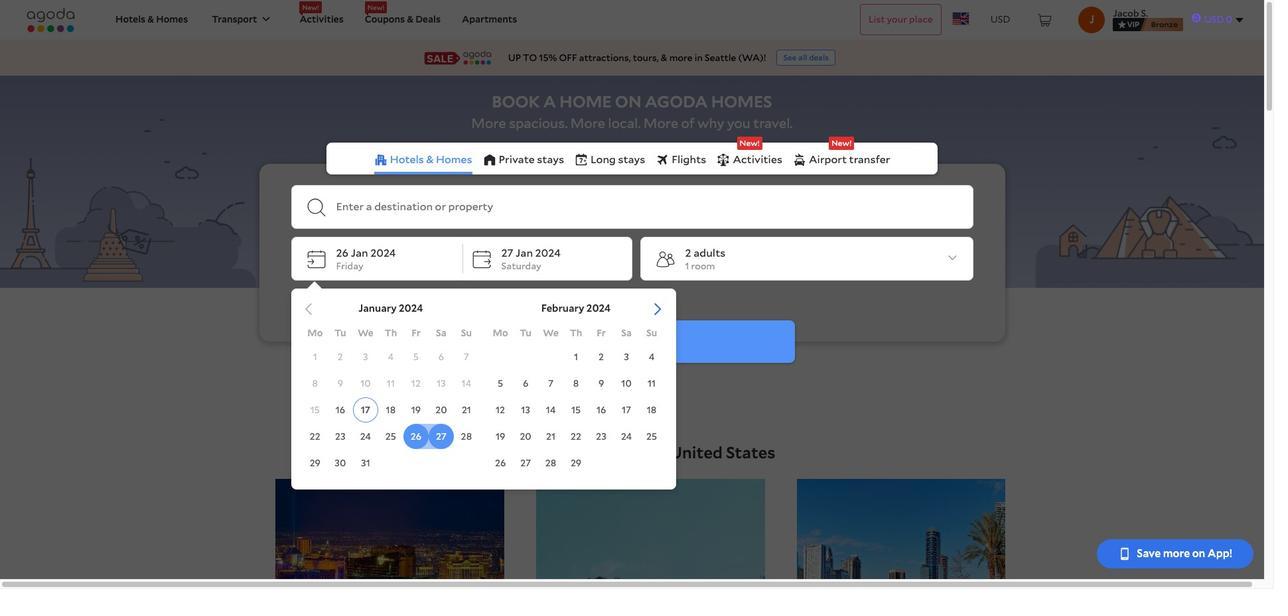 Task type: describe. For each thing, give the bounding box(es) containing it.
spacious.
[[509, 116, 568, 132]]

on
[[615, 92, 642, 112]]

home
[[560, 92, 612, 112]]

january
[[359, 303, 397, 315]]

mon jan 01 2024 cell
[[313, 352, 317, 362]]

list your place
[[869, 14, 933, 25]]

19 inside january 2024 grid
[[411, 405, 421, 415]]

agoda
[[645, 92, 708, 112]]

jacob
[[1113, 8, 1139, 18]]

agodacash image
[[1192, 13, 1202, 23]]

2024 inside 27 jan 2024 saturday
[[535, 246, 561, 259]]

1 room
[[685, 261, 715, 271]]

25 inside february 2024 "grid"
[[647, 431, 657, 442]]

18 inside january 2024 grid
[[386, 405, 396, 415]]

4 inside "grid"
[[649, 352, 655, 362]]

2 adults button
[[685, 246, 726, 259]]

9 inside february 2024 "grid"
[[599, 378, 604, 389]]

26 jan 2024 friday
[[336, 246, 396, 271]]

12 image
[[949, 254, 957, 262]]

tu for february 2024
[[520, 328, 532, 338]]

save more on app! button
[[1097, 540, 1254, 569]]

see all deals button
[[777, 50, 836, 66]]

states
[[726, 444, 776, 463]]

20 inside grid
[[436, 405, 447, 415]]

homes inside 'tab list'
[[436, 153, 472, 166]]

save inside save more on app! button
[[1137, 548, 1161, 560]]

usd 0
[[1205, 14, 1233, 25]]

on
[[1193, 548, 1206, 560]]

27 inside 27 jan 2024 saturday
[[501, 246, 513, 259]]

you
[[727, 116, 751, 132]]

j
[[1090, 13, 1095, 26]]

1 vertical spatial in
[[623, 444, 637, 463]]

15 inside january 2024 grid
[[311, 405, 320, 415]]

16 inside january 2024 grid
[[336, 405, 345, 415]]

row group for january
[[303, 344, 479, 476]]

(wa)!
[[738, 52, 766, 63]]

tue jan 02 2024 cell
[[338, 352, 343, 362]]

usd for usd 0
[[1205, 14, 1224, 25]]

coupons & deals link
[[365, 14, 441, 25]]

18 inside february 2024 "grid"
[[647, 405, 657, 415]]

26 inside 26 jan 2024 friday
[[336, 246, 349, 259]]

2024 inside january 2024 heading
[[399, 303, 423, 315]]

tab list containing hotels & homes
[[326, 137, 938, 175]]

27 jan 2024 button
[[501, 246, 618, 261]]

27 jan 2024 saturday
[[501, 246, 561, 271]]

book
[[492, 92, 540, 112]]

new! activities
[[300, 3, 344, 25]]

local.
[[608, 116, 641, 132]]

a
[[543, 92, 556, 112]]

next month image
[[651, 303, 665, 316]]

tours,
[[633, 52, 659, 63]]

new! inside new! activities
[[302, 3, 319, 11]]

list your place button
[[860, 4, 942, 35]]

25 inside january 2024 grid
[[386, 431, 396, 442]]

9 inside january 2024 grid
[[338, 378, 343, 389]]

2 more from the left
[[571, 116, 605, 132]]

we for january
[[358, 328, 373, 338]]

jan for 27
[[516, 246, 533, 259]]

seattle
[[705, 52, 736, 63]]

deals
[[809, 52, 829, 62]]

up
[[508, 52, 521, 63]]

transfer
[[849, 153, 890, 166]]

english image
[[952, 12, 970, 25]]

search button
[[470, 321, 795, 363]]

transport
[[212, 14, 257, 25]]

list
[[869, 14, 885, 25]]

the
[[640, 444, 666, 463]]

23 inside january 2024 grid
[[335, 431, 346, 442]]

0 vertical spatial hotels & homes
[[116, 14, 188, 25]]

10 inside january 2024 grid
[[361, 378, 371, 389]]

row containing 12
[[488, 398, 665, 423]]

tue jan 09 2024 cell
[[338, 378, 343, 389]]

0 vertical spatial homes
[[156, 14, 188, 25]]

12 for fri jan 12 2024 cell at the bottom of page
[[411, 378, 421, 389]]

row containing 26
[[488, 451, 665, 476]]

travel.
[[754, 116, 793, 132]]

3 inside february 2024 "grid"
[[624, 352, 629, 362]]

attractions,
[[579, 52, 631, 63]]

row containing 22
[[303, 424, 479, 449]]

31
[[361, 458, 370, 469]]

star_with_vip image
[[1119, 20, 1141, 28]]

3 inside january 2024 grid
[[363, 352, 368, 362]]

jan for 26
[[351, 246, 368, 259]]

homes
[[711, 92, 772, 112]]

0 horizontal spatial save
[[331, 298, 349, 308]]

app!
[[1208, 548, 1233, 560]]

united
[[670, 444, 723, 463]]

mon jan 08 2024 cell
[[312, 378, 318, 389]]

10 inside february 2024 "grid"
[[622, 378, 632, 389]]

why
[[698, 116, 724, 132]]

usd button
[[980, 4, 1021, 35]]

2 adults
[[685, 246, 726, 259]]

s.
[[1141, 8, 1149, 18]]

bundle
[[296, 298, 322, 308]]

jacob s.
[[1113, 8, 1149, 18]]

book a home on agoda homes more spacious. more local. more of why you travel.
[[472, 92, 793, 132]]

1 horizontal spatial hotels
[[390, 153, 424, 166]]

stays for private stays
[[537, 153, 564, 166]]

27 inside january 2024 grid
[[436, 431, 447, 442]]

0
[[1227, 14, 1233, 25]]

off
[[559, 52, 577, 63]]

more inside button
[[1163, 548, 1190, 560]]

8 inside february 2024 "grid"
[[573, 378, 579, 389]]

30
[[335, 458, 346, 469]]

12 for row containing 12
[[496, 405, 505, 415]]

up to 15% off attractions, tours, & more in seattle (wa)!
[[508, 52, 766, 63]]

26 inside january 2024 grid
[[411, 431, 422, 442]]

fr for february 2024
[[597, 328, 606, 338]]

24 inside january 2024 grid
[[360, 431, 371, 442]]

0 horizontal spatial activities
[[300, 14, 344, 25]]

14 inside february 2024 "grid"
[[546, 405, 556, 415]]

activities tab
[[717, 137, 783, 175]]

th for january
[[385, 328, 397, 338]]

long
[[591, 153, 616, 166]]

21 inside january 2024 grid
[[462, 405, 471, 415]]

long stays
[[591, 153, 645, 166]]

airport
[[809, 153, 847, 166]]

0 vertical spatial hotels
[[116, 14, 146, 25]]

friday
[[336, 261, 364, 271]]

7 inside january 2024 grid
[[464, 352, 469, 362]]

usd for usd
[[991, 14, 1011, 25]]



Task type: vqa. For each thing, say whether or not it's contained in the screenshot.
rentals at the top of the page
no



Task type: locate. For each thing, give the bounding box(es) containing it.
sat jan 06 2024 cell
[[439, 352, 444, 362]]

15 down the mon jan 08 2024 cell on the bottom left of the page
[[311, 405, 320, 415]]

activities down the travel.
[[733, 153, 783, 166]]

fr down february 2024 'heading'
[[597, 328, 606, 338]]

1 horizontal spatial 22
[[571, 431, 582, 442]]

27 right top
[[521, 458, 531, 469]]

activities
[[300, 14, 344, 25], [733, 153, 783, 166]]

5 inside row
[[498, 378, 503, 389]]

stays right the private
[[537, 153, 564, 166]]

1 vertical spatial more
[[1163, 548, 1190, 560]]

previous month image
[[303, 303, 316, 316]]

1 horizontal spatial tu
[[520, 328, 532, 338]]

february 2024 heading
[[488, 302, 665, 322]]

tu for january 2024
[[335, 328, 346, 338]]

activities inside tab
[[733, 153, 783, 166]]

2 11 from the left
[[648, 378, 656, 389]]

2 inside grid
[[338, 352, 343, 362]]

more down book
[[472, 116, 506, 132]]

destinations
[[522, 444, 619, 463]]

row containing 15
[[303, 398, 479, 423]]

13
[[437, 378, 446, 389], [521, 405, 530, 415]]

2 9 from the left
[[599, 378, 604, 389]]

1 left tue jan 02 2024 cell
[[313, 352, 317, 362]]

1 horizontal spatial 19
[[496, 431, 505, 442]]

1 horizontal spatial 24
[[621, 431, 632, 442]]

saturday
[[501, 261, 541, 271]]

mo for february
[[493, 328, 508, 338]]

2 adults button
[[685, 246, 964, 261]]

28 right top
[[545, 458, 557, 469]]

24 up the "top destinations in the united states"
[[621, 431, 632, 442]]

new! inside airport transfer tab
[[832, 138, 852, 148]]

6 right fri jan 05 2024 cell
[[439, 352, 444, 362]]

thu jan 04 2024 cell
[[388, 352, 394, 362]]

tu down february 2024 'heading'
[[520, 328, 532, 338]]

jan up saturday
[[516, 246, 533, 259]]

wed jan 03 2024 cell
[[363, 352, 368, 362]]

13 inside january 2024 grid
[[437, 378, 446, 389]]

0 horizontal spatial th
[[385, 328, 397, 338]]

jan inside 27 jan 2024 saturday
[[516, 246, 533, 259]]

2 horizontal spatial more
[[644, 116, 678, 132]]

1 horizontal spatial 7
[[548, 378, 554, 389]]

12
[[411, 378, 421, 389], [496, 405, 505, 415]]

1 mo from the left
[[308, 328, 323, 338]]

4 right "wed jan 03 2024" cell
[[388, 352, 394, 362]]

22 inside january 2024 grid
[[310, 431, 321, 442]]

primary logo image
[[21, 8, 80, 32]]

0 horizontal spatial 17
[[361, 405, 370, 415]]

25 down thu jan 11 2024 cell
[[386, 431, 396, 442]]

20 up destinations
[[520, 431, 532, 442]]

2 4 from the left
[[649, 352, 655, 362]]

0 horizontal spatial su
[[461, 328, 472, 338]]

row group for february
[[488, 344, 665, 476]]

stays right long at the top
[[618, 153, 645, 166]]

0 horizontal spatial homes
[[156, 14, 188, 25]]

2 jan from the left
[[516, 246, 533, 259]]

2 usd from the left
[[1205, 14, 1224, 25]]

5 for row containing 5
[[498, 378, 503, 389]]

10 down search button
[[622, 378, 632, 389]]

1 horizontal spatial 18
[[647, 405, 657, 415]]

february
[[542, 303, 585, 315]]

more down "home"
[[571, 116, 605, 132]]

0 horizontal spatial 25
[[386, 431, 396, 442]]

17
[[361, 405, 370, 415], [622, 405, 631, 415]]

10 right the tue jan 09 2024 cell
[[361, 378, 371, 389]]

3 down search
[[624, 352, 629, 362]]

flights
[[672, 153, 707, 166]]

2 23 from the left
[[596, 431, 607, 442]]

1 horizontal spatial 29
[[571, 458, 582, 469]]

1 horizontal spatial 6
[[523, 378, 529, 389]]

15%
[[539, 52, 557, 63]]

homes left the private
[[436, 153, 472, 166]]

february 2024 grid
[[488, 302, 665, 477]]

14 up destinations
[[546, 405, 556, 415]]

0 horizontal spatial 12
[[411, 378, 421, 389]]

coupons
[[365, 14, 405, 25]]

23 up destinations
[[596, 431, 607, 442]]

0 horizontal spatial 18
[[386, 405, 396, 415]]

see all deals
[[784, 52, 829, 62]]

we up "wed jan 03 2024" cell
[[358, 328, 373, 338]]

29 inside january 2024 grid
[[310, 458, 321, 469]]

0 vertical spatial 14
[[462, 378, 471, 389]]

2 mo from the left
[[493, 328, 508, 338]]

1 vertical spatial activities
[[733, 153, 783, 166]]

0 vertical spatial more
[[670, 52, 693, 63]]

fr inside february 2024 "grid"
[[597, 328, 606, 338]]

deals
[[416, 14, 441, 25]]

29
[[310, 458, 321, 469], [571, 458, 582, 469]]

private
[[499, 153, 535, 166]]

1 11 from the left
[[387, 378, 395, 389]]

apartments link
[[462, 14, 517, 25]]

6 inside row
[[523, 378, 529, 389]]

1 1 from the left
[[313, 352, 317, 362]]

0 horizontal spatial 2
[[338, 352, 343, 362]]

1 vertical spatial 20
[[520, 431, 532, 442]]

1 horizontal spatial more
[[1163, 548, 1190, 560]]

0 vertical spatial 27
[[501, 246, 513, 259]]

27 down "sat jan 13 2024" cell
[[436, 431, 447, 442]]

we inside january 2024 grid
[[358, 328, 373, 338]]

29 inside february 2024 "grid"
[[571, 458, 582, 469]]

sa for february 2024
[[621, 328, 632, 338]]

0 vertical spatial 5
[[413, 352, 419, 362]]

sa
[[436, 328, 447, 338], [621, 328, 632, 338]]

19 down fri jan 12 2024 cell at the bottom of page
[[411, 405, 421, 415]]

thu jan 11 2024 cell
[[387, 378, 395, 389]]

sa inside january 2024 grid
[[436, 328, 447, 338]]

2 down february 2024 'heading'
[[599, 352, 604, 362]]

1 vertical spatial 21
[[546, 431, 556, 442]]

2 stays from the left
[[618, 153, 645, 166]]

2 25 from the left
[[647, 431, 657, 442]]

new! inside activities tab
[[740, 138, 760, 148]]

sa down february 2024 'heading'
[[621, 328, 632, 338]]

place
[[909, 14, 933, 25]]

1 jan from the left
[[351, 246, 368, 259]]

24 inside february 2024 "grid"
[[621, 431, 632, 442]]

1 horizontal spatial 8
[[573, 378, 579, 389]]

26
[[336, 246, 349, 259], [411, 431, 422, 442], [495, 458, 506, 469]]

dialog
[[291, 281, 676, 490]]

tu up tue jan 02 2024 cell
[[335, 328, 346, 338]]

23 inside february 2024 "grid"
[[596, 431, 607, 442]]

4 down search
[[649, 352, 655, 362]]

we inside february 2024 "grid"
[[543, 328, 559, 338]]

11 inside january 2024 grid
[[387, 378, 395, 389]]

2 we from the left
[[543, 328, 559, 338]]

6 right the sun jan 14 2024 cell
[[523, 378, 529, 389]]

1 horizontal spatial jan
[[516, 246, 533, 259]]

17 inside january 2024 grid
[[361, 405, 370, 415]]

1 su from the left
[[461, 328, 472, 338]]

14 inside january 2024 grid
[[462, 378, 471, 389]]

sa up sat jan 06 2024 cell
[[436, 328, 447, 338]]

2 3 from the left
[[624, 352, 629, 362]]

january 2024
[[359, 303, 423, 315]]

0 horizontal spatial usd
[[991, 14, 1011, 25]]

1 8 from the left
[[312, 378, 318, 389]]

usd inside 'button'
[[991, 14, 1011, 25]]

1 25 from the left
[[386, 431, 396, 442]]

1 17 from the left
[[361, 405, 370, 415]]

& inside new! coupons & deals
[[407, 14, 414, 25]]

1 10 from the left
[[361, 378, 371, 389]]

february 2024
[[542, 303, 611, 315]]

1 vertical spatial 19
[[496, 431, 505, 442]]

0 horizontal spatial sa
[[436, 328, 447, 338]]

in
[[695, 52, 703, 63], [623, 444, 637, 463]]

19 up top
[[496, 431, 505, 442]]

1 horizontal spatial 21
[[546, 431, 556, 442]]

21
[[462, 405, 471, 415], [546, 431, 556, 442]]

2 fr from the left
[[597, 328, 606, 338]]

0 horizontal spatial hotels
[[116, 14, 146, 25]]

17 down wed jan 10 2024 cell
[[361, 405, 370, 415]]

january 2024 grid
[[303, 302, 479, 477]]

2024
[[370, 246, 396, 259], [535, 246, 561, 259], [399, 303, 423, 315], [587, 303, 611, 315]]

row
[[303, 323, 479, 343], [488, 323, 665, 343], [303, 344, 479, 370], [488, 344, 665, 370], [303, 371, 479, 396], [488, 371, 665, 396], [303, 398, 479, 423], [488, 398, 665, 423], [303, 424, 479, 449], [488, 424, 665, 449], [303, 451, 479, 476], [488, 451, 665, 476]]

usd left 0
[[1205, 14, 1224, 25]]

save more on app!
[[1137, 548, 1233, 560]]

2 right mon jan 01 2024 cell
[[338, 352, 343, 362]]

0 horizontal spatial hotels & homes
[[116, 14, 188, 25]]

new! down the you
[[740, 138, 760, 148]]

1 horizontal spatial 3
[[624, 352, 629, 362]]

more left on
[[1163, 548, 1190, 560]]

save left on
[[1137, 548, 1161, 560]]

1 horizontal spatial 12
[[496, 405, 505, 415]]

tu inside january 2024 grid
[[335, 328, 346, 338]]

january 2024 heading
[[303, 302, 479, 322]]

stays
[[537, 153, 564, 166], [618, 153, 645, 166]]

1 vertical spatial 27
[[436, 431, 447, 442]]

1 18 from the left
[[386, 405, 396, 415]]

1 horizontal spatial su
[[646, 328, 657, 338]]

1 horizontal spatial 14
[[546, 405, 556, 415]]

0 horizontal spatial 26
[[336, 246, 349, 259]]

1 15 from the left
[[311, 405, 320, 415]]

1 vertical spatial 12
[[496, 405, 505, 415]]

row containing 29
[[303, 451, 479, 476]]

26 jan 2024 button
[[336, 246, 452, 261]]

0 horizontal spatial 14
[[462, 378, 471, 389]]

1 inside january 2024 grid
[[313, 352, 317, 362]]

22
[[310, 431, 321, 442], [571, 431, 582, 442]]

5 for fri jan 05 2024 cell
[[413, 352, 419, 362]]

1 we from the left
[[358, 328, 373, 338]]

25 up the
[[647, 431, 657, 442]]

2 sa from the left
[[621, 328, 632, 338]]

1 stays from the left
[[537, 153, 564, 166]]

th down january 2024 heading
[[385, 328, 397, 338]]

20 inside "grid"
[[520, 431, 532, 442]]

1 vertical spatial 5
[[498, 378, 503, 389]]

th for february
[[570, 328, 582, 338]]

1 horizontal spatial fr
[[597, 328, 606, 338]]

1 horizontal spatial usd
[[1205, 14, 1224, 25]]

16
[[336, 405, 345, 415], [597, 405, 606, 415]]

5 right the sun jan 14 2024 cell
[[498, 378, 503, 389]]

0 horizontal spatial 6
[[439, 352, 444, 362]]

homes
[[156, 14, 188, 25], [436, 153, 472, 166]]

1 tu from the left
[[335, 328, 346, 338]]

9
[[338, 378, 343, 389], [599, 378, 604, 389]]

su inside january 2024 grid
[[461, 328, 472, 338]]

row containing 19
[[488, 424, 665, 449]]

2 10 from the left
[[622, 378, 632, 389]]

18 up the
[[647, 405, 657, 415]]

wed jan 10 2024 cell
[[361, 378, 371, 389]]

save right bundle
[[331, 298, 349, 308]]

1 2 from the left
[[338, 352, 343, 362]]

1 horizontal spatial 17
[[622, 405, 631, 415]]

1 more from the left
[[472, 116, 506, 132]]

homes left transport
[[156, 14, 188, 25]]

mo inside january 2024 grid
[[308, 328, 323, 338]]

to
[[523, 52, 537, 63]]

8
[[312, 378, 318, 389], [573, 378, 579, 389]]

1 fr from the left
[[412, 328, 421, 338]]

1 23 from the left
[[335, 431, 346, 442]]

24
[[360, 431, 371, 442], [621, 431, 632, 442]]

tu
[[335, 328, 346, 338], [520, 328, 532, 338]]

0 vertical spatial in
[[695, 52, 703, 63]]

11 inside february 2024 "grid"
[[648, 378, 656, 389]]

2 inside "grid"
[[599, 352, 604, 362]]

top
[[489, 444, 519, 463]]

1 vertical spatial 7
[[548, 378, 554, 389]]

8 inside january 2024 grid
[[312, 378, 318, 389]]

tu inside february 2024 "grid"
[[520, 328, 532, 338]]

mo inside february 2024 "grid"
[[493, 328, 508, 338]]

24 up "31"
[[360, 431, 371, 442]]

7 inside row
[[548, 378, 554, 389]]

2024 right "january"
[[399, 303, 423, 315]]

more
[[670, 52, 693, 63], [1163, 548, 1190, 560]]

0 horizontal spatial 4
[[388, 352, 394, 362]]

0 horizontal spatial more
[[670, 52, 693, 63]]

jan up friday
[[351, 246, 368, 259]]

new! inside new! coupons & deals
[[368, 3, 384, 11]]

Enter a destination or property text field
[[336, 200, 964, 214]]

16 up destinations
[[597, 405, 606, 415]]

1 horizontal spatial sa
[[621, 328, 632, 338]]

1 sa from the left
[[436, 328, 447, 338]]

new! coupons & deals
[[365, 3, 441, 25]]

1 horizontal spatial more
[[571, 116, 605, 132]]

0 horizontal spatial more
[[472, 116, 506, 132]]

private stays
[[499, 153, 564, 166]]

airport transfer
[[809, 153, 890, 166]]

1 horizontal spatial 1
[[574, 352, 578, 362]]

fr inside january 2024 grid
[[412, 328, 421, 338]]

1 24 from the left
[[360, 431, 371, 442]]

0 horizontal spatial stays
[[537, 153, 564, 166]]

jan inside 26 jan 2024 friday
[[351, 246, 368, 259]]

top destinations in the united states
[[489, 444, 776, 463]]

1
[[313, 352, 317, 362], [574, 352, 578, 362]]

tab list
[[326, 137, 938, 175]]

1 horizontal spatial homes
[[436, 153, 472, 166]]

new!
[[302, 3, 319, 11], [368, 3, 384, 11], [740, 138, 760, 148], [832, 138, 852, 148]]

4
[[388, 352, 394, 362], [649, 352, 655, 362]]

th inside february 2024 "grid"
[[570, 328, 582, 338]]

search
[[605, 334, 659, 350]]

2024 right february in the bottom left of the page
[[587, 303, 611, 315]]

activities link
[[300, 14, 344, 25]]

2 row group from the left
[[488, 344, 665, 476]]

20 down "sat jan 13 2024" cell
[[436, 405, 447, 415]]

su down the next month icon
[[646, 328, 657, 338]]

28 down the sun jan 14 2024 cell
[[461, 431, 472, 442]]

su
[[461, 328, 472, 338], [646, 328, 657, 338]]

1 4 from the left
[[388, 352, 394, 362]]

all
[[799, 52, 807, 62]]

apartments
[[462, 14, 517, 25]]

hotels & homes link
[[116, 14, 188, 25]]

15 inside february 2024 "grid"
[[572, 405, 581, 415]]

1 horizontal spatial 28
[[545, 458, 557, 469]]

12 up top
[[496, 405, 505, 415]]

2024 inside february 2024 'heading'
[[587, 303, 611, 315]]

5 inside january 2024 grid
[[413, 352, 419, 362]]

28 inside february 2024 "grid"
[[545, 458, 557, 469]]

in left the
[[623, 444, 637, 463]]

1 3 from the left
[[363, 352, 368, 362]]

13 inside february 2024 "grid"
[[521, 405, 530, 415]]

0 vertical spatial 20
[[436, 405, 447, 415]]

1 inside february 2024 "grid"
[[574, 352, 578, 362]]

27 inside february 2024 "grid"
[[521, 458, 531, 469]]

17 inside february 2024 "grid"
[[622, 405, 631, 415]]

21 down the sun jan 14 2024 cell
[[462, 405, 471, 415]]

21 inside february 2024 "grid"
[[546, 431, 556, 442]]

5 left sat jan 06 2024 cell
[[413, 352, 419, 362]]

1 row group from the left
[[303, 344, 479, 476]]

1 horizontal spatial hotels & homes
[[390, 153, 472, 166]]

mo for january
[[308, 328, 323, 338]]

2 24 from the left
[[621, 431, 632, 442]]

5
[[413, 352, 419, 362], [498, 378, 503, 389]]

0 horizontal spatial 11
[[387, 378, 395, 389]]

2 18 from the left
[[647, 405, 657, 415]]

12 inside february 2024 "grid"
[[496, 405, 505, 415]]

row containing 5
[[488, 371, 665, 396]]

1 16 from the left
[[336, 405, 345, 415]]

sat jan 13 2024 cell
[[437, 378, 446, 389]]

su for january 2024
[[461, 328, 472, 338]]

11 left fri jan 12 2024 cell at the bottom of page
[[387, 378, 395, 389]]

usd right english image in the top of the page
[[991, 14, 1011, 25]]

1 vertical spatial save
[[1137, 548, 1161, 560]]

your
[[887, 14, 907, 25]]

0 horizontal spatial mo
[[308, 328, 323, 338]]

1 horizontal spatial 4
[[649, 352, 655, 362]]

27
[[501, 246, 513, 259], [436, 431, 447, 442], [521, 458, 531, 469]]

fri jan 12 2024 cell
[[411, 378, 421, 389]]

0 horizontal spatial 23
[[335, 431, 346, 442]]

more down the agoda
[[644, 116, 678, 132]]

0 horizontal spatial 29
[[310, 458, 321, 469]]

1 vertical spatial 6
[[523, 378, 529, 389]]

3 left "thu jan 04 2024" cell
[[363, 352, 368, 362]]

2024 up "january"
[[370, 246, 396, 259]]

14 right "sat jan 13 2024" cell
[[462, 378, 471, 389]]

0 vertical spatial 21
[[462, 405, 471, 415]]

4 inside grid
[[388, 352, 394, 362]]

stays for long stays
[[618, 153, 645, 166]]

3
[[363, 352, 368, 362], [624, 352, 629, 362]]

0 vertical spatial 28
[[461, 431, 472, 442]]

row group
[[303, 344, 479, 476], [488, 344, 665, 476]]

1 horizontal spatial row group
[[488, 344, 665, 476]]

1 horizontal spatial 16
[[597, 405, 606, 415]]

22 inside february 2024 "grid"
[[571, 431, 582, 442]]

in left seattle
[[695, 52, 703, 63]]

9 right the mon jan 08 2024 cell on the bottom left of the page
[[338, 378, 343, 389]]

1 vertical spatial homes
[[436, 153, 472, 166]]

28
[[461, 431, 472, 442], [545, 458, 557, 469]]

16 inside february 2024 "grid"
[[597, 405, 606, 415]]

1 usd from the left
[[991, 14, 1011, 25]]

16 right mon jan 15 2024 cell
[[336, 405, 345, 415]]

1 29 from the left
[[310, 458, 321, 469]]

bundle & save
[[296, 298, 349, 308]]

2 8 from the left
[[573, 378, 579, 389]]

1 horizontal spatial 5
[[498, 378, 503, 389]]

3 more from the left
[[644, 116, 678, 132]]

12 left "sat jan 13 2024" cell
[[411, 378, 421, 389]]

1 9 from the left
[[338, 378, 343, 389]]

1 vertical spatial 13
[[521, 405, 530, 415]]

0 horizontal spatial we
[[358, 328, 373, 338]]

new! up 'coupons'
[[368, 3, 384, 11]]

0 horizontal spatial 22
[[310, 431, 321, 442]]

0 horizontal spatial 7
[[464, 352, 469, 362]]

row containing 8
[[303, 371, 479, 396]]

1 horizontal spatial 9
[[599, 378, 604, 389]]

of
[[681, 116, 695, 132]]

14
[[462, 378, 471, 389], [546, 405, 556, 415]]

we for february
[[543, 328, 559, 338]]

new! up activities link
[[302, 3, 319, 11]]

1 horizontal spatial 26
[[411, 431, 422, 442]]

12 inside january 2024 grid
[[411, 378, 421, 389]]

sa for january 2024
[[436, 328, 447, 338]]

1 horizontal spatial we
[[543, 328, 559, 338]]

1 horizontal spatial activities
[[733, 153, 783, 166]]

hotels
[[116, 14, 146, 25], [390, 153, 424, 166]]

2 17 from the left
[[622, 405, 631, 415]]

usd
[[991, 14, 1011, 25], [1205, 14, 1224, 25]]

1 horizontal spatial 27
[[501, 246, 513, 259]]

23 up 30
[[335, 431, 346, 442]]

26 inside february 2024 "grid"
[[495, 458, 506, 469]]

9 down search button
[[599, 378, 604, 389]]

0 horizontal spatial 8
[[312, 378, 318, 389]]

sun jan 07 2024 cell
[[464, 352, 469, 362]]

new! up the airport transfer on the top of the page
[[832, 138, 852, 148]]

su up 'sun jan 07 2024' cell
[[461, 328, 472, 338]]

23
[[335, 431, 346, 442], [596, 431, 607, 442]]

1 th from the left
[[385, 328, 397, 338]]

1 horizontal spatial in
[[695, 52, 703, 63]]

su for february 2024
[[646, 328, 657, 338]]

sa inside february 2024 "grid"
[[621, 328, 632, 338]]

15
[[311, 405, 320, 415], [572, 405, 581, 415]]

mon jan 15 2024 cell
[[311, 405, 320, 415]]

1 vertical spatial hotels & homes
[[390, 153, 472, 166]]

1 horizontal spatial mo
[[493, 328, 508, 338]]

13 up destinations
[[521, 405, 530, 415]]

2 2 from the left
[[599, 352, 604, 362]]

1 down february 2024 'heading'
[[574, 352, 578, 362]]

28 inside january 2024 grid
[[461, 431, 472, 442]]

2024 inside 26 jan 2024 friday
[[370, 246, 396, 259]]

2 29 from the left
[[571, 458, 582, 469]]

airport transfer tab
[[793, 137, 890, 175]]

th inside january 2024 grid
[[385, 328, 397, 338]]

more right tours,
[[670, 52, 693, 63]]

fr for january 2024
[[412, 328, 421, 338]]

0 vertical spatial 6
[[439, 352, 444, 362]]

2 1 from the left
[[574, 352, 578, 362]]

hotels & homes inside 'tab list'
[[390, 153, 472, 166]]

0 horizontal spatial 10
[[361, 378, 371, 389]]

18 down thu jan 11 2024 cell
[[386, 405, 396, 415]]

0 horizontal spatial 27
[[436, 431, 447, 442]]

2 th from the left
[[570, 328, 582, 338]]

su inside february 2024 "grid"
[[646, 328, 657, 338]]

fr up fri jan 05 2024 cell
[[412, 328, 421, 338]]

we down february in the bottom left of the page
[[543, 328, 559, 338]]

see
[[784, 52, 797, 62]]

1 22 from the left
[[310, 431, 321, 442]]

0 horizontal spatial 16
[[336, 405, 345, 415]]

22 down mon jan 15 2024 cell
[[310, 431, 321, 442]]

27 up saturday
[[501, 246, 513, 259]]

17 up the "top destinations in the united states"
[[622, 405, 631, 415]]

2024 up saturday
[[535, 246, 561, 259]]

15 up destinations
[[572, 405, 581, 415]]

2 su from the left
[[646, 328, 657, 338]]

2 adults 1 room
[[685, 246, 726, 271]]

21 up destinations
[[546, 431, 556, 442]]

see all deals link
[[766, 50, 847, 66]]

transport link
[[212, 1, 257, 39]]

1 vertical spatial hotels
[[390, 153, 424, 166]]

2 15 from the left
[[572, 405, 581, 415]]

2 22 from the left
[[571, 431, 582, 442]]

22 up destinations
[[571, 431, 582, 442]]

fri jan 05 2024 cell
[[413, 352, 419, 362]]

2 tu from the left
[[520, 328, 532, 338]]

sun jan 14 2024 cell
[[462, 378, 471, 389]]

13 right fri jan 12 2024 cell at the bottom of page
[[437, 378, 446, 389]]

19 inside february 2024 "grid"
[[496, 431, 505, 442]]

activities left 'coupons'
[[300, 14, 344, 25]]

th down february 2024 'heading'
[[570, 328, 582, 338]]

more
[[472, 116, 506, 132], [571, 116, 605, 132], [644, 116, 678, 132]]

11
[[387, 378, 395, 389], [648, 378, 656, 389]]

0 horizontal spatial 1
[[313, 352, 317, 362]]

dialog containing january 2024
[[291, 281, 676, 490]]

2 16 from the left
[[597, 405, 606, 415]]

11 down search button
[[648, 378, 656, 389]]

0 horizontal spatial 20
[[436, 405, 447, 415]]

25
[[386, 431, 396, 442], [647, 431, 657, 442]]

6 inside january 2024 grid
[[439, 352, 444, 362]]



